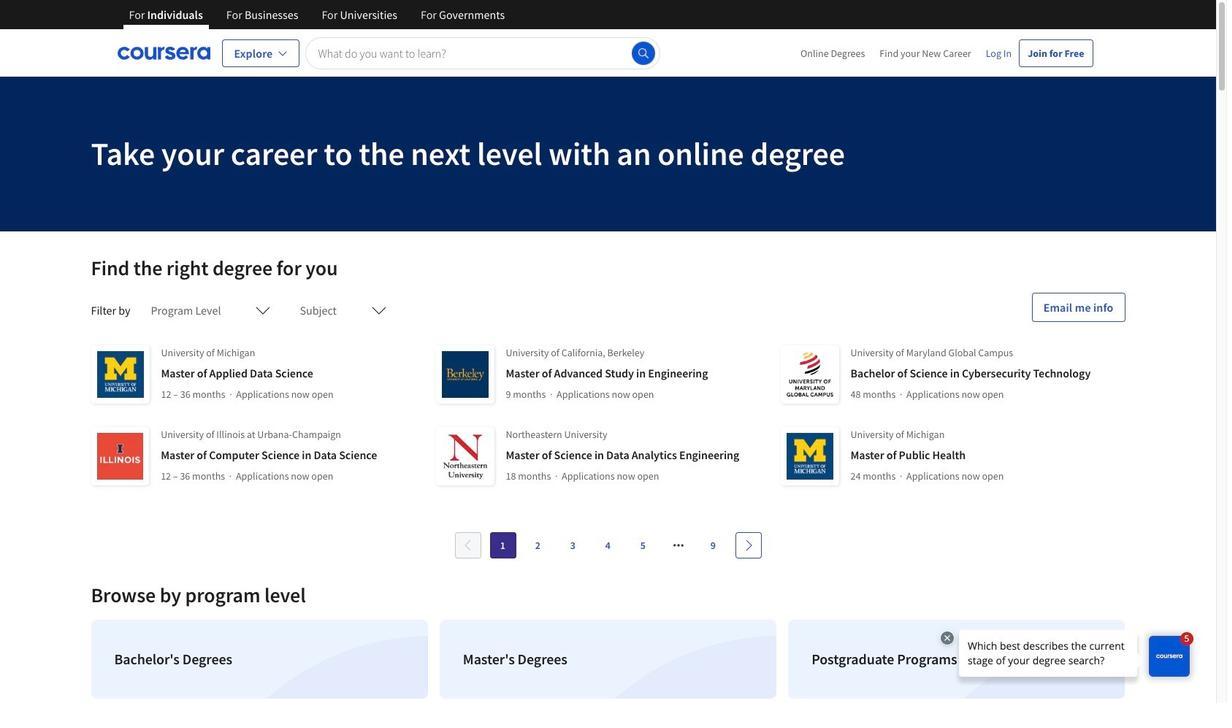 Task type: locate. For each thing, give the bounding box(es) containing it.
coursera image
[[117, 41, 210, 65]]

university of maryland global campus image
[[780, 345, 839, 404]]

banner navigation
[[117, 0, 516, 40]]

university of illinois at urbana-champaign image
[[91, 427, 149, 486]]

go to next page image
[[742, 540, 754, 551]]

0 vertical spatial university of michigan image
[[91, 345, 149, 404]]

1 vertical spatial university of michigan image
[[780, 427, 839, 486]]

list
[[85, 614, 1131, 703]]

university of michigan image
[[91, 345, 149, 404], [780, 427, 839, 486]]

None search field
[[306, 37, 660, 69]]

0 horizontal spatial university of michigan image
[[91, 345, 149, 404]]



Task type: describe. For each thing, give the bounding box(es) containing it.
1 horizontal spatial university of michigan image
[[780, 427, 839, 486]]

What do you want to learn? text field
[[306, 37, 660, 69]]

university of california, berkeley image
[[436, 345, 494, 404]]

northeastern university image
[[436, 427, 494, 486]]



Task type: vqa. For each thing, say whether or not it's contained in the screenshot.
Coursera image
yes



